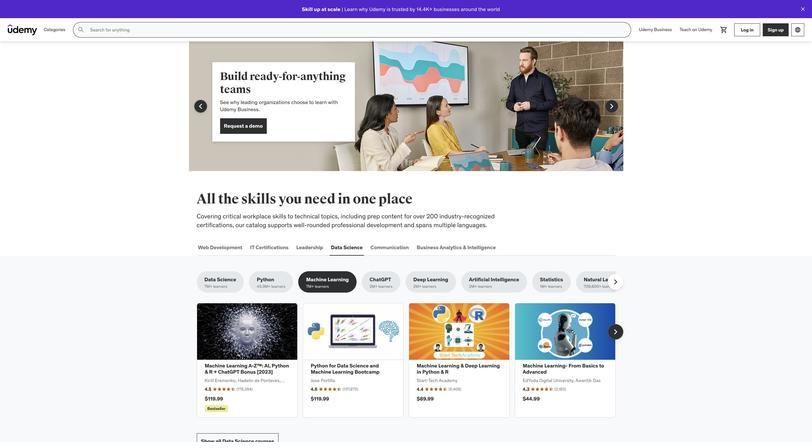 Task type: vqa. For each thing, say whether or not it's contained in the screenshot.


Task type: describe. For each thing, give the bounding box(es) containing it.
data science button
[[330, 240, 364, 255]]

topic filters element
[[197, 271, 662, 293]]

data science
[[331, 244, 363, 250]]

is
[[387, 6, 391, 12]]

data inside python for data science and machine learning bootcamp
[[337, 362, 348, 369]]

science inside python for data science and machine learning bootcamp
[[349, 362, 369, 369]]

python 43.3m+ learners
[[257, 276, 285, 289]]

+
[[214, 369, 217, 375]]

and inside covering critical workplace skills to technical topics, including prep content for over 200 industry-recognized certifications, our catalog supports well-rounded professional development and spans multiple languages.
[[404, 221, 414, 229]]

machine for machine learning & deep learning in python & r
[[417, 362, 437, 369]]

teams
[[220, 83, 251, 96]]

world
[[487, 6, 500, 12]]

professional
[[332, 221, 365, 229]]

learners inside chatgpt 2m+ learners
[[378, 284, 393, 289]]

deep inside machine learning & deep learning in python & r
[[465, 362, 478, 369]]

carousel element containing machine learning a-z™: ai, python & r + chatgpt bonus [2023]
[[197, 303, 623, 418]]

from
[[569, 362, 581, 369]]

business inside button
[[417, 244, 439, 250]]

0 vertical spatial in
[[750, 27, 754, 33]]

machine for machine learning a-z™: ai, python & r + chatgpt bonus [2023]
[[205, 362, 225, 369]]

you
[[279, 191, 302, 208]]

python for data science and machine learning bootcamp
[[311, 362, 380, 375]]

14.4k+
[[416, 6, 433, 12]]

for inside python for data science and machine learning bootcamp
[[329, 362, 336, 369]]

200
[[427, 212, 438, 220]]

business.
[[238, 106, 260, 113]]

content
[[382, 212, 403, 220]]

natural language processing 709,800+ learners
[[584, 276, 655, 289]]

learning for &
[[438, 362, 460, 369]]

supports
[[268, 221, 292, 229]]

statistics 1m+ learners
[[540, 276, 563, 289]]

deep learning 2m+ learners
[[413, 276, 448, 289]]

learn
[[315, 99, 327, 105]]

machine for machine learning- from basics to advanced
[[523, 362, 543, 369]]

machine for machine learning 7m+ learners
[[306, 276, 327, 283]]

around
[[461, 6, 477, 12]]

choose
[[291, 99, 308, 105]]

to for advanced
[[599, 362, 604, 369]]

close image
[[800, 6, 806, 12]]

prep
[[367, 212, 380, 220]]

python inside machine learning & deep learning in python & r
[[422, 369, 440, 375]]

industry-
[[439, 212, 464, 220]]

Search for anything text field
[[89, 24, 623, 35]]

leadership
[[296, 244, 323, 250]]

artificial intelligence 2m+ learners
[[469, 276, 519, 289]]

learning for 2m+
[[427, 276, 448, 283]]

udemy image
[[8, 24, 37, 35]]

all the skills you need in one place
[[197, 191, 413, 208]]

learners inside the data science 7m+ learners
[[213, 284, 227, 289]]

web
[[198, 244, 209, 250]]

anything
[[300, 70, 346, 83]]

previous image
[[195, 101, 206, 112]]

intelligence inside artificial intelligence 2m+ learners
[[491, 276, 519, 283]]

build ready-for-anything teams see why leading organizations choose to learn with udemy business.
[[220, 70, 346, 113]]

sign up link
[[763, 23, 789, 36]]

build
[[220, 70, 248, 83]]

place
[[379, 191, 413, 208]]

science for data science
[[343, 244, 363, 250]]

r inside machine learning & deep learning in python & r
[[445, 369, 449, 375]]

0 vertical spatial skills
[[241, 191, 276, 208]]

& inside button
[[463, 244, 466, 250]]

see
[[220, 99, 229, 105]]

python inside python for data science and machine learning bootcamp
[[311, 362, 328, 369]]

languages.
[[457, 221, 487, 229]]

at
[[321, 6, 326, 12]]

0 vertical spatial next image
[[606, 101, 617, 112]]

a
[[245, 123, 248, 129]]

bonus
[[240, 369, 256, 375]]

machine learning a-z™: ai, python & r + chatgpt bonus [2023] link
[[205, 362, 289, 375]]

technical
[[295, 212, 320, 220]]

chatgpt 2m+ learners
[[370, 276, 393, 289]]

it certifications button
[[249, 240, 290, 255]]

workplace
[[243, 212, 271, 220]]

7m+ for machine learning
[[306, 284, 314, 289]]

2m+ for deep learning
[[413, 284, 421, 289]]

python for data science and machine learning bootcamp link
[[311, 362, 380, 375]]

|
[[342, 6, 343, 12]]

up for sign
[[778, 27, 784, 33]]

and inside python for data science and machine learning bootcamp
[[370, 362, 379, 369]]

learning for 7m+
[[328, 276, 349, 283]]

ready-
[[250, 70, 282, 83]]

python inside machine learning a-z™: ai, python & r + chatgpt bonus [2023]
[[272, 362, 289, 369]]

learners inside deep learning 2m+ learners
[[422, 284, 436, 289]]

business analytics & intelligence button
[[415, 240, 497, 255]]

critical
[[223, 212, 241, 220]]

by
[[410, 6, 415, 12]]

it certifications
[[250, 244, 289, 250]]

sign
[[768, 27, 778, 33]]

certifications
[[256, 244, 289, 250]]

up for skill
[[314, 6, 320, 12]]

web development
[[198, 244, 242, 250]]

ai,
[[264, 362, 271, 369]]

multiple
[[434, 221, 456, 229]]

2m+ inside chatgpt 2m+ learners
[[370, 284, 378, 289]]

analytics
[[440, 244, 462, 250]]

well-
[[294, 221, 307, 229]]

data for data science 7m+ learners
[[204, 276, 216, 283]]

covering
[[197, 212, 221, 220]]

processing
[[628, 276, 655, 283]]

business analytics & intelligence
[[417, 244, 496, 250]]

log in link
[[734, 23, 760, 36]]

teach
[[680, 27, 691, 32]]

advanced
[[523, 369, 547, 375]]

z™:
[[254, 362, 263, 369]]

communication button
[[369, 240, 410, 255]]

7m+ for data science
[[204, 284, 212, 289]]

machine inside python for data science and machine learning bootcamp
[[311, 369, 331, 375]]

categories
[[44, 27, 65, 32]]

machine learning- from basics to advanced link
[[523, 362, 604, 375]]

covering critical workplace skills to technical topics, including prep content for over 200 industry-recognized certifications, our catalog supports well-rounded professional development and spans multiple languages.
[[197, 212, 495, 229]]

including
[[341, 212, 366, 220]]

machine learning- from basics to advanced
[[523, 362, 604, 375]]

organizations
[[259, 99, 290, 105]]

leadership button
[[295, 240, 324, 255]]

chatgpt inside chatgpt 2m+ learners
[[370, 276, 391, 283]]



Task type: locate. For each thing, give the bounding box(es) containing it.
natural
[[584, 276, 602, 283]]

0 vertical spatial to
[[309, 99, 314, 105]]

the left world
[[478, 6, 486, 12]]

data inside the data science 7m+ learners
[[204, 276, 216, 283]]

to inside machine learning- from basics to advanced
[[599, 362, 604, 369]]

statistics
[[540, 276, 563, 283]]

recognized
[[464, 212, 495, 220]]

5 learners from the left
[[422, 284, 436, 289]]

1 vertical spatial deep
[[465, 362, 478, 369]]

1 learners from the left
[[213, 284, 227, 289]]

machine inside machine learning 7m+ learners
[[306, 276, 327, 283]]

1 vertical spatial carousel element
[[197, 303, 623, 418]]

carousel element
[[189, 42, 623, 171], [197, 303, 623, 418]]

1 vertical spatial science
[[217, 276, 236, 283]]

1m+
[[540, 284, 547, 289]]

to left the learn
[[309, 99, 314, 105]]

1 vertical spatial in
[[338, 191, 350, 208]]

data inside data science button
[[331, 244, 342, 250]]

7 learners from the left
[[548, 284, 562, 289]]

1 horizontal spatial business
[[654, 27, 672, 32]]

communication
[[370, 244, 409, 250]]

learning inside machine learning a-z™: ai, python & r + chatgpt bonus [2023]
[[226, 362, 247, 369]]

1 r from the left
[[209, 369, 213, 375]]

skills inside covering critical workplace skills to technical topics, including prep content for over 200 industry-recognized certifications, our catalog supports well-rounded professional development and spans multiple languages.
[[272, 212, 286, 220]]

intelligence down languages.
[[467, 244, 496, 250]]

udemy
[[369, 6, 386, 12], [639, 27, 653, 32], [698, 27, 712, 32], [220, 106, 236, 113]]

spans
[[416, 221, 432, 229]]

1 horizontal spatial the
[[478, 6, 486, 12]]

0 horizontal spatial in
[[338, 191, 350, 208]]

data science 7m+ learners
[[204, 276, 236, 289]]

1 vertical spatial why
[[230, 99, 239, 105]]

skills
[[241, 191, 276, 208], [272, 212, 286, 220]]

1 7m+ from the left
[[204, 284, 212, 289]]

0 vertical spatial the
[[478, 6, 486, 12]]

machine learning a-z™: ai, python & r + chatgpt bonus [2023]
[[205, 362, 289, 375]]

skill
[[302, 6, 313, 12]]

0 vertical spatial chatgpt
[[370, 276, 391, 283]]

machine inside machine learning & deep learning in python & r
[[417, 362, 437, 369]]

and
[[404, 221, 414, 229], [370, 362, 379, 369]]

it
[[250, 244, 255, 250]]

over
[[413, 212, 425, 220]]

709,800+
[[584, 284, 601, 289]]

request a demo
[[224, 123, 263, 129]]

submit search image
[[77, 26, 85, 34]]

teach on udemy
[[680, 27, 712, 32]]

with
[[328, 99, 338, 105]]

1 horizontal spatial for
[[404, 212, 412, 220]]

udemy inside udemy business link
[[639, 27, 653, 32]]

1 vertical spatial chatgpt
[[218, 369, 239, 375]]

r
[[209, 369, 213, 375], [445, 369, 449, 375]]

1 horizontal spatial chatgpt
[[370, 276, 391, 283]]

1 horizontal spatial deep
[[465, 362, 478, 369]]

0 vertical spatial up
[[314, 6, 320, 12]]

business left teach
[[654, 27, 672, 32]]

on
[[692, 27, 697, 32]]

0 horizontal spatial the
[[218, 191, 239, 208]]

in for machine learning & deep learning in python & r
[[417, 369, 421, 375]]

& inside machine learning a-z™: ai, python & r + chatgpt bonus [2023]
[[205, 369, 208, 375]]

python
[[257, 276, 274, 283], [272, 362, 289, 369], [311, 362, 328, 369], [422, 369, 440, 375]]

1 vertical spatial the
[[218, 191, 239, 208]]

why for teams
[[230, 99, 239, 105]]

all
[[197, 191, 216, 208]]

0 horizontal spatial 2m+
[[370, 284, 378, 289]]

1 vertical spatial up
[[778, 27, 784, 33]]

scale
[[328, 6, 340, 12]]

skills up 'workplace'
[[241, 191, 276, 208]]

learn
[[344, 6, 358, 12]]

0 vertical spatial and
[[404, 221, 414, 229]]

learning inside machine learning 7m+ learners
[[328, 276, 349, 283]]

1 vertical spatial to
[[288, 212, 293, 220]]

request
[[224, 123, 244, 129]]

1 vertical spatial business
[[417, 244, 439, 250]]

why for |
[[359, 6, 368, 12]]

1 vertical spatial intelligence
[[491, 276, 519, 283]]

7m+ inside machine learning 7m+ learners
[[306, 284, 314, 289]]

up
[[314, 6, 320, 12], [778, 27, 784, 33]]

1 horizontal spatial to
[[309, 99, 314, 105]]

request a demo link
[[220, 118, 267, 134]]

for-
[[282, 70, 300, 83]]

1 vertical spatial skills
[[272, 212, 286, 220]]

machine inside machine learning- from basics to advanced
[[523, 362, 543, 369]]

0 vertical spatial science
[[343, 244, 363, 250]]

carousel element containing build ready-for-anything teams
[[189, 42, 623, 171]]

0 horizontal spatial r
[[209, 369, 213, 375]]

3 2m+ from the left
[[469, 284, 477, 289]]

2 learners from the left
[[271, 284, 285, 289]]

teach on udemy link
[[676, 22, 716, 38]]

to inside covering critical workplace skills to technical topics, including prep content for over 200 industry-recognized certifications, our catalog supports well-rounded professional development and spans multiple languages.
[[288, 212, 293, 220]]

2m+ inside artificial intelligence 2m+ learners
[[469, 284, 477, 289]]

7m+
[[204, 284, 212, 289], [306, 284, 314, 289]]

next image inside topic filters element
[[610, 277, 621, 287]]

science for data science 7m+ learners
[[217, 276, 236, 283]]

1 vertical spatial next image
[[610, 277, 621, 287]]

2 vertical spatial science
[[349, 362, 369, 369]]

chatgpt
[[370, 276, 391, 283], [218, 369, 239, 375]]

businesses
[[434, 6, 460, 12]]

1 horizontal spatial why
[[359, 6, 368, 12]]

learners inside machine learning 7m+ learners
[[315, 284, 329, 289]]

topics,
[[321, 212, 339, 220]]

categories button
[[40, 22, 69, 38]]

rounded
[[307, 221, 330, 229]]

1 horizontal spatial r
[[445, 369, 449, 375]]

2 vertical spatial data
[[337, 362, 348, 369]]

to for technical
[[288, 212, 293, 220]]

0 vertical spatial deep
[[413, 276, 426, 283]]

log in
[[741, 27, 754, 33]]

next image
[[610, 327, 621, 337]]

0 horizontal spatial up
[[314, 6, 320, 12]]

why right the learn
[[359, 6, 368, 12]]

udemy business
[[639, 27, 672, 32]]

2m+ inside deep learning 2m+ learners
[[413, 284, 421, 289]]

to inside build ready-for-anything teams see why leading organizations choose to learn with udemy business.
[[309, 99, 314, 105]]

learning inside deep learning 2m+ learners
[[427, 276, 448, 283]]

learning inside python for data science and machine learning bootcamp
[[332, 369, 354, 375]]

learners inside artificial intelligence 2m+ learners
[[478, 284, 492, 289]]

[2023]
[[257, 369, 273, 375]]

machine learning & deep learning in python & r
[[417, 362, 500, 375]]

up right "sign"
[[778, 27, 784, 33]]

science inside the data science 7m+ learners
[[217, 276, 236, 283]]

1 horizontal spatial in
[[417, 369, 421, 375]]

learners inside natural language processing 709,800+ learners
[[602, 284, 616, 289]]

2 2m+ from the left
[[413, 284, 421, 289]]

to
[[309, 99, 314, 105], [288, 212, 293, 220], [599, 362, 604, 369]]

language
[[603, 276, 626, 283]]

intelligence
[[467, 244, 496, 250], [491, 276, 519, 283]]

0 vertical spatial business
[[654, 27, 672, 32]]

in for all the skills you need in one place
[[338, 191, 350, 208]]

data
[[331, 244, 342, 250], [204, 276, 216, 283], [337, 362, 348, 369]]

udemy inside build ready-for-anything teams see why leading organizations choose to learn with udemy business.
[[220, 106, 236, 113]]

learning for a-
[[226, 362, 247, 369]]

catalog
[[246, 221, 266, 229]]

the up critical
[[218, 191, 239, 208]]

deep inside deep learning 2m+ learners
[[413, 276, 426, 283]]

development
[[367, 221, 403, 229]]

0 horizontal spatial why
[[230, 99, 239, 105]]

web development button
[[197, 240, 244, 255]]

intelligence right the "artificial"
[[491, 276, 519, 283]]

0 horizontal spatial 7m+
[[204, 284, 212, 289]]

1 2m+ from the left
[[370, 284, 378, 289]]

in inside machine learning & deep learning in python & r
[[417, 369, 421, 375]]

bootcamp
[[355, 369, 380, 375]]

intelligence inside button
[[467, 244, 496, 250]]

deep
[[413, 276, 426, 283], [465, 362, 478, 369]]

2 7m+ from the left
[[306, 284, 314, 289]]

0 horizontal spatial chatgpt
[[218, 369, 239, 375]]

0 vertical spatial data
[[331, 244, 342, 250]]

2 horizontal spatial in
[[750, 27, 754, 33]]

udemy business link
[[635, 22, 676, 38]]

&
[[463, 244, 466, 250], [461, 362, 464, 369], [205, 369, 208, 375], [441, 369, 444, 375]]

learning-
[[544, 362, 568, 369]]

learners
[[213, 284, 227, 289], [271, 284, 285, 289], [315, 284, 329, 289], [378, 284, 393, 289], [422, 284, 436, 289], [478, 284, 492, 289], [548, 284, 562, 289], [602, 284, 616, 289]]

1 horizontal spatial and
[[404, 221, 414, 229]]

chatgpt inside machine learning a-z™: ai, python & r + chatgpt bonus [2023]
[[218, 369, 239, 375]]

the
[[478, 6, 486, 12], [218, 191, 239, 208]]

why inside build ready-for-anything teams see why leading organizations choose to learn with udemy business.
[[230, 99, 239, 105]]

shopping cart with 0 items image
[[720, 26, 728, 34]]

0 horizontal spatial business
[[417, 244, 439, 250]]

2 vertical spatial to
[[599, 362, 604, 369]]

6 learners from the left
[[478, 284, 492, 289]]

0 horizontal spatial and
[[370, 362, 379, 369]]

skill up at scale | learn why udemy is trusted by 14.4k+ businesses around the world
[[302, 6, 500, 12]]

1 horizontal spatial 2m+
[[413, 284, 421, 289]]

machine learning & deep learning in python & r link
[[417, 362, 500, 375]]

2 horizontal spatial to
[[599, 362, 604, 369]]

next image
[[606, 101, 617, 112], [610, 277, 621, 287]]

7m+ inside the data science 7m+ learners
[[204, 284, 212, 289]]

2 vertical spatial in
[[417, 369, 421, 375]]

2 horizontal spatial 2m+
[[469, 284, 477, 289]]

need
[[304, 191, 335, 208]]

learners inside python 43.3m+ learners
[[271, 284, 285, 289]]

business down the spans
[[417, 244, 439, 250]]

1 horizontal spatial 7m+
[[306, 284, 314, 289]]

0 vertical spatial why
[[359, 6, 368, 12]]

43.3m+
[[257, 284, 270, 289]]

why right see
[[230, 99, 239, 105]]

1 horizontal spatial up
[[778, 27, 784, 33]]

skills up supports
[[272, 212, 286, 220]]

learners inside statistics 1m+ learners
[[548, 284, 562, 289]]

one
[[353, 191, 376, 208]]

2 r from the left
[[445, 369, 449, 375]]

science inside button
[[343, 244, 363, 250]]

for
[[404, 212, 412, 220], [329, 362, 336, 369]]

up left "at"
[[314, 6, 320, 12]]

demo
[[249, 123, 263, 129]]

0 vertical spatial for
[[404, 212, 412, 220]]

leading
[[241, 99, 258, 105]]

udemy inside teach on udemy link
[[698, 27, 712, 32]]

for inside covering critical workplace skills to technical topics, including prep content for over 200 industry-recognized certifications, our catalog supports well-rounded professional development and spans multiple languages.
[[404, 212, 412, 220]]

to right basics
[[599, 362, 604, 369]]

development
[[210, 244, 242, 250]]

1 vertical spatial for
[[329, 362, 336, 369]]

certifications,
[[197, 221, 234, 229]]

1 vertical spatial data
[[204, 276, 216, 283]]

machine inside machine learning a-z™: ai, python & r + chatgpt bonus [2023]
[[205, 362, 225, 369]]

8 learners from the left
[[602, 284, 616, 289]]

learning
[[328, 276, 349, 283], [427, 276, 448, 283], [226, 362, 247, 369], [438, 362, 460, 369], [479, 362, 500, 369], [332, 369, 354, 375]]

3 learners from the left
[[315, 284, 329, 289]]

0 horizontal spatial deep
[[413, 276, 426, 283]]

r inside machine learning a-z™: ai, python & r + chatgpt bonus [2023]
[[209, 369, 213, 375]]

0 horizontal spatial to
[[288, 212, 293, 220]]

data for data science
[[331, 244, 342, 250]]

1 vertical spatial and
[[370, 362, 379, 369]]

sign up
[[768, 27, 784, 33]]

choose a language image
[[795, 27, 801, 33]]

0 horizontal spatial for
[[329, 362, 336, 369]]

0 vertical spatial intelligence
[[467, 244, 496, 250]]

to up supports
[[288, 212, 293, 220]]

2m+ for artificial intelligence
[[469, 284, 477, 289]]

machine learning 7m+ learners
[[306, 276, 349, 289]]

log
[[741, 27, 749, 33]]

python inside python 43.3m+ learners
[[257, 276, 274, 283]]

4 learners from the left
[[378, 284, 393, 289]]

0 vertical spatial carousel element
[[189, 42, 623, 171]]



